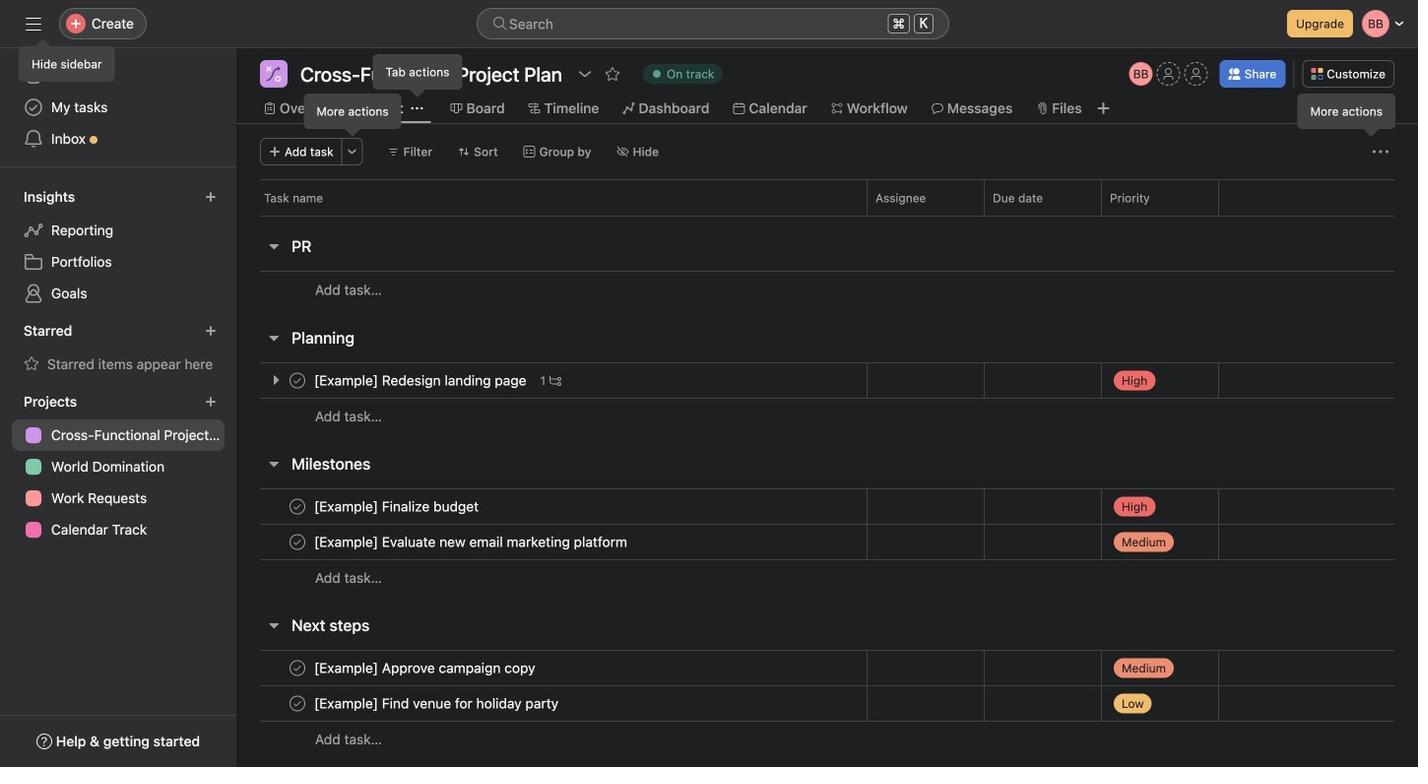 Task type: vqa. For each thing, say whether or not it's contained in the screenshot.
more actions 'Image'
yes



Task type: describe. For each thing, give the bounding box(es) containing it.
show options image
[[656, 66, 672, 82]]

line_and_symbols image
[[345, 66, 360, 82]]

[example] evaluate new email marketing platform cell
[[315, 524, 876, 560]]

close help & getting started image
[[274, 76, 290, 92]]

Search tasks, projects, and more text field
[[477, 8, 949, 39]]

[example] find venue for holiday party cell
[[315, 685, 876, 722]]

[example] redesign landing page cell
[[315, 362, 876, 399]]

[example] approve campaign copy cell
[[315, 650, 876, 686]]

none field the search tasks, projects, and more
[[477, 8, 949, 39]]

1 collapse task list for this group image from the top
[[345, 330, 360, 346]]

2 collapse task list for this group image from the top
[[345, 617, 360, 633]]

task name text field for [example] finalize budget cell
[[389, 497, 563, 517]]

mark complete checkbox for task name text box within the [example] evaluate new email marketing platform cell
[[364, 530, 388, 554]]

Search help articles text field
[[20, 137, 295, 172]]

mark complete checkbox inside "[example] redesign landing page" cell
[[364, 369, 388, 392]]

header milestones tree grid
[[315, 488, 1418, 596]]

header planning tree grid
[[315, 362, 1418, 434]]



Task type: locate. For each thing, give the bounding box(es) containing it.
mark complete image
[[364, 369, 388, 392], [364, 656, 388, 680]]

mark complete checkbox inside [example] finalize budget cell
[[364, 495, 388, 519]]

mark complete image inside "[example] redesign landing page" cell
[[364, 369, 388, 392]]

3 task name text field from the top
[[389, 658, 620, 678]]

task name text field inside [example] finalize budget cell
[[389, 497, 563, 517]]

row
[[315, 179, 1418, 216], [339, 215, 1394, 217], [315, 271, 1418, 308], [315, 362, 1418, 399], [315, 398, 1418, 434], [315, 488, 1418, 525], [315, 524, 1418, 560], [315, 559, 1418, 596], [315, 650, 1418, 686], [315, 685, 1418, 722], [315, 721, 1418, 757]]

mark complete checkbox inside the [example] evaluate new email marketing platform cell
[[364, 530, 388, 554]]

0 vertical spatial mark complete image
[[364, 369, 388, 392]]

2 mark complete image from the top
[[364, 530, 388, 554]]

task name text field for [example] approve campaign copy "cell"
[[389, 658, 620, 678]]

Task name text field
[[389, 497, 563, 517], [389, 532, 712, 552], [389, 658, 620, 678], [389, 694, 643, 713]]

Mark complete checkbox
[[364, 369, 388, 392], [364, 495, 388, 519], [364, 530, 388, 554], [364, 692, 388, 715]]

0 vertical spatial none field
[[477, 8, 949, 39]]

none field search help articles
[[20, 137, 295, 172]]

task name text field for the [example] evaluate new email marketing platform cell
[[389, 532, 712, 552]]

1 task name text field from the top
[[389, 497, 563, 517]]

mark complete image for task name text box within the [example] evaluate new email marketing platform cell
[[364, 530, 388, 554]]

3 mark complete image from the top
[[364, 692, 388, 715]]

2 task name text field from the top
[[389, 532, 712, 552]]

asana hierarchy image
[[162, 217, 294, 290]]

Task name text field
[[389, 371, 611, 390]]

mark complete image inside [example] find venue for holiday party cell
[[364, 692, 388, 715]]

2 vertical spatial mark complete image
[[364, 692, 388, 715]]

mark complete image inside [example] finalize budget cell
[[364, 495, 388, 519]]

2 mark complete checkbox from the top
[[364, 495, 388, 519]]

1 mark complete image from the top
[[364, 495, 388, 519]]

mark complete image for task name text box inside [example] find venue for holiday party cell
[[364, 692, 388, 715]]

collapse task list for this group image
[[345, 456, 360, 472]]

1 horizontal spatial none field
[[477, 8, 949, 39]]

1 vertical spatial mark complete image
[[364, 656, 388, 680]]

header next steps tree grid
[[315, 650, 1418, 757]]

mark complete checkbox for task name text box within the [example] finalize budget cell
[[364, 495, 388, 519]]

task name text field inside the [example] evaluate new email marketing platform cell
[[389, 532, 712, 552]]

mark complete image inside [example] approve campaign copy "cell"
[[364, 656, 388, 680]]

0 horizontal spatial more actions image
[[425, 146, 437, 158]]

task name text field inside [example] find venue for holiday party cell
[[389, 694, 643, 713]]

intro to projects image
[[21, 217, 153, 290]]

mark complete image inside the [example] evaluate new email marketing platform cell
[[364, 530, 388, 554]]

more actions image
[[1373, 144, 1389, 160], [425, 146, 437, 158]]

mark complete checkbox inside [example] find venue for holiday party cell
[[364, 692, 388, 715]]

0 vertical spatial mark complete image
[[364, 495, 388, 519]]

add to starred image
[[683, 66, 699, 82]]

collapse task list for this group image
[[345, 330, 360, 346], [345, 617, 360, 633]]

None field
[[477, 8, 949, 39], [20, 137, 295, 172]]

1 mark complete checkbox from the top
[[364, 369, 388, 392]]

1 horizontal spatial more actions image
[[1373, 144, 1389, 160]]

mark complete checkbox for task name text box inside [example] find venue for holiday party cell
[[364, 692, 388, 715]]

1 vertical spatial none field
[[20, 137, 295, 172]]

mark complete image for mark complete option inside the "[example] redesign landing page" cell
[[364, 369, 388, 392]]

tooltip
[[20, 41, 129, 81], [374, 55, 461, 95], [305, 95, 401, 134], [1299, 95, 1394, 134]]

manage project members image
[[1129, 62, 1153, 86]]

expand subtask list for the task [example] redesign landing page image
[[347, 372, 362, 388]]

0 horizontal spatial none field
[[20, 137, 295, 172]]

task name text field for [example] find venue for holiday party cell
[[389, 694, 643, 713]]

Mark complete checkbox
[[364, 656, 388, 680]]

mark complete image
[[364, 495, 388, 519], [364, 530, 388, 554], [364, 692, 388, 715]]

mark complete image for task name text box within the [example] finalize budget cell
[[364, 495, 388, 519]]

4 task name text field from the top
[[389, 694, 643, 713]]

4 mark complete checkbox from the top
[[364, 692, 388, 715]]

3 mark complete checkbox from the top
[[364, 530, 388, 554]]

task name text field inside [example] approve campaign copy "cell"
[[389, 658, 620, 678]]

tab actions image
[[490, 102, 502, 114]]

1 vertical spatial mark complete image
[[364, 530, 388, 554]]

mark complete image for mark complete checkbox
[[364, 656, 388, 680]]

1 vertical spatial collapse task list for this group image
[[345, 617, 360, 633]]

1 mark complete image from the top
[[364, 369, 388, 392]]

None text field
[[374, 60, 646, 88]]

expand sidebar image
[[26, 16, 41, 32]]

[example] finalize budget cell
[[315, 488, 876, 525]]

0 vertical spatial collapse task list for this group image
[[345, 330, 360, 346]]

2 mark complete image from the top
[[364, 656, 388, 680]]



